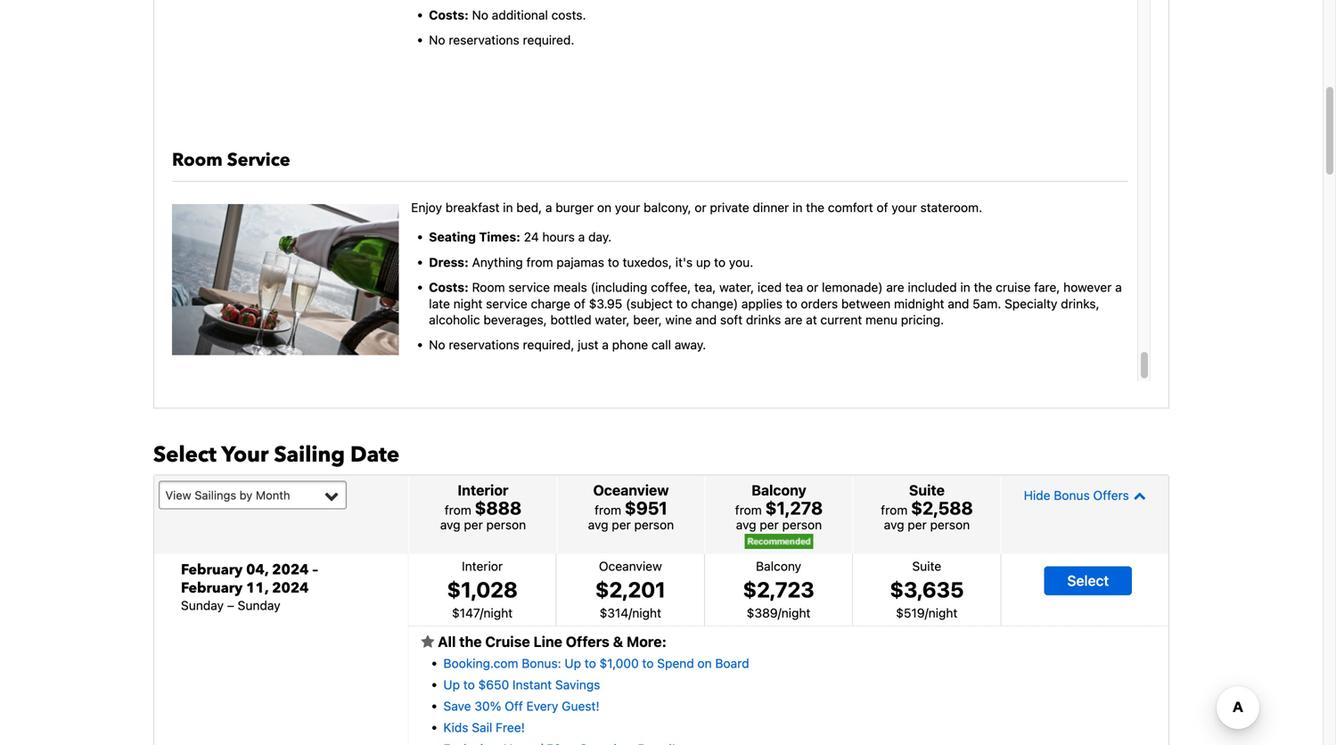 Task type: vqa. For each thing, say whether or not it's contained in the screenshot.


Task type: describe. For each thing, give the bounding box(es) containing it.
view sailings by month link
[[159, 481, 347, 510]]

date
[[350, 440, 400, 470]]

bonus:
[[522, 656, 562, 671]]

1 vertical spatial and
[[696, 313, 717, 327]]

2 your from the left
[[892, 200, 917, 215]]

save 30% off every guest! link
[[444, 699, 600, 714]]

more:
[[627, 634, 667, 651]]

$1,028
[[447, 577, 518, 602]]

interior for $1,028
[[462, 559, 503, 574]]

0 horizontal spatial in
[[503, 200, 513, 215]]

pricing.
[[901, 313, 944, 327]]

night inside room service meals (including coffee, tea, water, iced tea or lemonade) are included in the cruise fare, however a late night service charge of $3.95 (subject to change) applies to orders between midnight and 5am. specialty drinks, alcoholic beverages, bottled water, beer, wine and soft drinks are at current menu pricing.
[[454, 296, 483, 311]]

no for no reservations required.
[[429, 32, 446, 47]]

hide bonus offers
[[1024, 488, 1130, 503]]

sailing
[[274, 440, 345, 470]]

required.
[[523, 32, 575, 47]]

oceanview from $951 avg per person
[[588, 482, 674, 532]]

0 horizontal spatial the
[[459, 634, 482, 651]]

tea
[[786, 280, 804, 295]]

avg for $951
[[588, 517, 609, 532]]

$314
[[600, 606, 629, 621]]

phone
[[612, 338, 648, 352]]

guest!
[[562, 699, 600, 714]]

every
[[527, 699, 559, 714]]

avg for $2,588
[[884, 517, 905, 532]]

seating
[[429, 230, 476, 245]]

charge
[[531, 296, 571, 311]]

dress: anything from pajamas to tuxedos, it's up to you.
[[429, 255, 754, 270]]

kids sail free! link
[[444, 720, 525, 735]]

2 2024 from the top
[[272, 579, 309, 598]]

iced
[[758, 280, 782, 295]]

per for $951
[[612, 517, 631, 532]]

$3.95
[[589, 296, 623, 311]]

costs: no additional costs.
[[429, 7, 586, 22]]

/ for $1,028
[[480, 606, 484, 621]]

30%
[[475, 699, 502, 714]]

0 horizontal spatial are
[[785, 313, 803, 327]]

times:
[[479, 230, 521, 245]]

february 04, 2024 – february 11, 2024 sunday – sunday
[[181, 560, 318, 613]]

private
[[710, 200, 750, 215]]

drinks
[[746, 313, 781, 327]]

(subject
[[626, 296, 673, 311]]

night for $2,723
[[782, 606, 811, 621]]

room for service
[[172, 148, 223, 173]]

costs: for costs: no additional costs.
[[429, 7, 469, 22]]

no reservations required.
[[429, 32, 575, 47]]

hours
[[543, 230, 575, 245]]

hide
[[1024, 488, 1051, 503]]

$2,588
[[911, 497, 973, 518]]

0 vertical spatial are
[[887, 280, 905, 295]]

1 horizontal spatial and
[[948, 296, 970, 311]]

1 horizontal spatial offers
[[1094, 488, 1130, 503]]

balcony for from
[[752, 482, 807, 499]]

person for $888
[[487, 517, 526, 532]]

a for no reservations required, just a phone call away.
[[602, 338, 609, 352]]

save
[[444, 699, 471, 714]]

required,
[[523, 338, 575, 352]]

from for $1,278
[[735, 503, 762, 517]]

free!
[[496, 720, 525, 735]]

04,
[[246, 560, 269, 580]]

enjoy breakfast in bed, a burger on your balcony, or private dinner in the comfort of your stateroom.
[[411, 200, 983, 215]]

balcony from $1,278 avg per person
[[735, 482, 823, 532]]

$1,000
[[600, 656, 639, 671]]

1 horizontal spatial –
[[313, 560, 318, 580]]

1 horizontal spatial of
[[877, 200, 889, 215]]

fare,
[[1035, 280, 1061, 295]]

to down the more:
[[642, 656, 654, 671]]

late
[[429, 296, 450, 311]]

0 horizontal spatial up
[[444, 678, 460, 692]]

star image
[[421, 635, 435, 650]]

to up savings
[[585, 656, 596, 671]]

tuxedos,
[[623, 255, 672, 270]]

on inside the booking.com bonus: up to $1,000 to spend on board up to $650 instant savings save 30% off every guest! kids sail free!
[[698, 656, 712, 671]]

of inside room service meals (including coffee, tea, water, iced tea or lemonade) are included in the cruise fare, however a late night service charge of $3.95 (subject to change) applies to orders between midnight and 5am. specialty drinks, alcoholic beverages, bottled water, beer, wine and soft drinks are at current menu pricing.
[[574, 296, 586, 311]]

sail
[[472, 720, 493, 735]]

anything
[[472, 255, 523, 270]]

bed,
[[517, 200, 542, 215]]

dress:
[[429, 255, 469, 270]]

wine
[[666, 313, 692, 327]]

no for no reservations required, just a phone call away.
[[429, 338, 446, 352]]

to down tea
[[786, 296, 798, 311]]

soft
[[720, 313, 743, 327]]

1 your from the left
[[615, 200, 641, 215]]

view
[[165, 488, 191, 502]]

enjoy
[[411, 200, 442, 215]]

change)
[[691, 296, 738, 311]]

from down 24
[[527, 255, 553, 270]]

$2,201
[[596, 577, 666, 602]]

booking.com
[[444, 656, 519, 671]]

interior from $888 avg per person
[[440, 482, 526, 532]]

bonus
[[1054, 488, 1090, 503]]

view sailings by month
[[165, 488, 290, 502]]

night for $2,201
[[632, 606, 662, 621]]

0 vertical spatial up
[[565, 656, 581, 671]]

bottled
[[551, 313, 592, 327]]

chevron up image
[[1130, 489, 1146, 502]]

$389
[[747, 606, 778, 621]]

a inside room service meals (including coffee, tea, water, iced tea or lemonade) are included in the cruise fare, however a late night service charge of $3.95 (subject to change) applies to orders between midnight and 5am. specialty drinks, alcoholic beverages, bottled water, beer, wine and soft drinks are at current menu pricing.
[[1116, 280, 1122, 295]]

however
[[1064, 280, 1112, 295]]

reservations for required,
[[449, 338, 520, 352]]

applies
[[742, 296, 783, 311]]

per for $888
[[464, 517, 483, 532]]

up to $650 instant savings link
[[444, 678, 600, 692]]

hide bonus offers link
[[1006, 480, 1165, 511]]

0 vertical spatial no
[[472, 7, 489, 22]]

beverages,
[[484, 313, 547, 327]]

a for enjoy breakfast in bed, a burger on your balcony, or private dinner in the comfort of your stateroom.
[[546, 200, 552, 215]]

additional
[[492, 7, 548, 22]]

avg for $1,278
[[736, 517, 757, 532]]

beer,
[[633, 313, 662, 327]]

your
[[221, 440, 269, 470]]

/ for $3,635
[[925, 606, 929, 621]]

by
[[240, 488, 253, 502]]

recommended image
[[745, 534, 814, 549]]

up
[[696, 255, 711, 270]]

in inside room service meals (including coffee, tea, water, iced tea or lemonade) are included in the cruise fare, however a late night service charge of $3.95 (subject to change) applies to orders between midnight and 5am. specialty drinks, alcoholic beverages, bottled water, beer, wine and soft drinks are at current menu pricing.
[[961, 280, 971, 295]]

cruise
[[996, 280, 1031, 295]]

burger
[[556, 200, 594, 215]]



Task type: locate. For each thing, give the bounding box(es) containing it.
1 horizontal spatial the
[[806, 200, 825, 215]]

oceanview for $2,201
[[599, 559, 662, 574]]

to up wine
[[676, 296, 688, 311]]

costs: up late
[[429, 280, 469, 295]]

suite $3,635 $519 / night
[[890, 559, 964, 621]]

$951
[[625, 497, 668, 518]]

1 horizontal spatial or
[[807, 280, 819, 295]]

offers up booking.com bonus: up to $1,000 to spend on board link
[[566, 634, 610, 651]]

costs: up the no reservations required.
[[429, 7, 469, 22]]

savings
[[555, 678, 600, 692]]

0 horizontal spatial of
[[574, 296, 586, 311]]

oceanview
[[593, 482, 669, 499], [599, 559, 662, 574]]

2 vertical spatial no
[[429, 338, 446, 352]]

1 vertical spatial up
[[444, 678, 460, 692]]

from left '$951'
[[595, 503, 622, 517]]

at
[[806, 313, 817, 327]]

february left 04,
[[181, 560, 243, 580]]

kids
[[444, 720, 469, 735]]

night inside oceanview $2,201 $314 / night
[[632, 606, 662, 621]]

1 vertical spatial room
[[472, 280, 505, 295]]

1 horizontal spatial are
[[887, 280, 905, 295]]

up
[[565, 656, 581, 671], [444, 678, 460, 692]]

costs: for costs:
[[429, 280, 469, 295]]

2 costs: from the top
[[429, 280, 469, 295]]

balcony up 'recommended' 'image'
[[752, 482, 807, 499]]

costs:
[[429, 7, 469, 22], [429, 280, 469, 295]]

2 / from the left
[[629, 606, 632, 621]]

from left $888
[[445, 503, 472, 517]]

on right burger
[[597, 200, 612, 215]]

1 horizontal spatial sunday
[[238, 598, 281, 613]]

room service meals (including coffee, tea, water, iced tea or lemonade) are included in the cruise fare, however a late night service charge of $3.95 (subject to change) applies to orders between midnight and 5am. specialty drinks, alcoholic beverages, bottled water, beer, wine and soft drinks are at current menu pricing.
[[429, 280, 1122, 327]]

to right the up at right
[[714, 255, 726, 270]]

/ down $3,635
[[925, 606, 929, 621]]

oceanview inside oceanview from $951 avg per person
[[593, 482, 669, 499]]

seating times: 24 hours a day.
[[429, 230, 612, 245]]

all
[[438, 634, 456, 651]]

2 person from the left
[[635, 517, 674, 532]]

per for $1,278
[[760, 517, 779, 532]]

4 person from the left
[[931, 517, 970, 532]]

0 horizontal spatial and
[[696, 313, 717, 327]]

or inside room service meals (including coffee, tea, water, iced tea or lemonade) are included in the cruise fare, however a late night service charge of $3.95 (subject to change) applies to orders between midnight and 5am. specialty drinks, alcoholic beverages, bottled water, beer, wine and soft drinks are at current menu pricing.
[[807, 280, 819, 295]]

person inside interior from $888 avg per person
[[487, 517, 526, 532]]

$2,723
[[743, 577, 815, 602]]

february left the 11,
[[181, 579, 243, 598]]

night down $1,028
[[484, 606, 513, 621]]

select for select your sailing date
[[153, 440, 217, 470]]

your
[[615, 200, 641, 215], [892, 200, 917, 215]]

and down change)
[[696, 313, 717, 327]]

0 horizontal spatial –
[[227, 598, 234, 613]]

1 reservations from the top
[[449, 32, 520, 47]]

/ inside suite $3,635 $519 / night
[[925, 606, 929, 621]]

1 horizontal spatial up
[[565, 656, 581, 671]]

a right however
[[1116, 280, 1122, 295]]

11,
[[246, 579, 269, 598]]

1 vertical spatial –
[[227, 598, 234, 613]]

/ inside interior $1,028 $147 / night
[[480, 606, 484, 621]]

1 per from the left
[[464, 517, 483, 532]]

per inside suite from $2,588 avg per person
[[908, 517, 927, 532]]

balcony inside balcony $2,723 $389 / night
[[756, 559, 802, 574]]

0 vertical spatial the
[[806, 200, 825, 215]]

person up $1,028
[[487, 517, 526, 532]]

1 vertical spatial reservations
[[449, 338, 520, 352]]

1 horizontal spatial on
[[698, 656, 712, 671]]

menu
[[866, 313, 898, 327]]

in left bed,
[[503, 200, 513, 215]]

included
[[908, 280, 957, 295]]

balcony $2,723 $389 / night
[[743, 559, 815, 621]]

suite for from
[[909, 482, 945, 499]]

1 vertical spatial no
[[429, 32, 446, 47]]

1 horizontal spatial select
[[1068, 572, 1109, 589]]

night down $2,723
[[782, 606, 811, 621]]

select your sailing date
[[153, 440, 400, 470]]

0 vertical spatial room
[[172, 148, 223, 173]]

night inside interior $1,028 $147 / night
[[484, 606, 513, 621]]

offers
[[1094, 488, 1130, 503], [566, 634, 610, 651]]

1 vertical spatial service
[[486, 296, 528, 311]]

your left balcony,
[[615, 200, 641, 215]]

interior $1,028 $147 / night
[[447, 559, 518, 621]]

or up orders
[[807, 280, 819, 295]]

2 february from the top
[[181, 579, 243, 598]]

0 horizontal spatial or
[[695, 200, 707, 215]]

0 vertical spatial balcony
[[752, 482, 807, 499]]

1 vertical spatial balcony
[[756, 559, 802, 574]]

0 horizontal spatial on
[[597, 200, 612, 215]]

avg inside oceanview from $951 avg per person
[[588, 517, 609, 532]]

0 horizontal spatial your
[[615, 200, 641, 215]]

0 vertical spatial offers
[[1094, 488, 1130, 503]]

1 2024 from the top
[[272, 560, 309, 580]]

month
[[256, 488, 290, 502]]

4 / from the left
[[925, 606, 929, 621]]

night for $1,028
[[484, 606, 513, 621]]

0 horizontal spatial select
[[153, 440, 217, 470]]

water, down "$3.95"
[[595, 313, 630, 327]]

select link
[[1045, 567, 1133, 596]]

person up $2,201
[[635, 517, 674, 532]]

1 vertical spatial the
[[974, 280, 993, 295]]

water, down you.
[[720, 280, 754, 295]]

suite from $2,588 avg per person
[[881, 482, 973, 532]]

suite inside suite from $2,588 avg per person
[[909, 482, 945, 499]]

/
[[480, 606, 484, 621], [629, 606, 632, 621], [778, 606, 782, 621], [925, 606, 929, 621]]

0 vertical spatial of
[[877, 200, 889, 215]]

you.
[[729, 255, 754, 270]]

3 person from the left
[[783, 517, 822, 532]]

interior
[[458, 482, 509, 499], [462, 559, 503, 574]]

0 vertical spatial water,
[[720, 280, 754, 295]]

balcony up $2,723
[[756, 559, 802, 574]]

line
[[534, 634, 563, 651]]

up up the save
[[444, 678, 460, 692]]

from inside suite from $2,588 avg per person
[[881, 503, 908, 517]]

1 february from the top
[[181, 560, 243, 580]]

a right bed,
[[546, 200, 552, 215]]

–
[[313, 560, 318, 580], [227, 598, 234, 613]]

1 horizontal spatial water,
[[720, 280, 754, 295]]

$650
[[478, 678, 509, 692]]

2 per from the left
[[612, 517, 631, 532]]

2 horizontal spatial in
[[961, 280, 971, 295]]

person for $2,588
[[931, 517, 970, 532]]

per up 'recommended' 'image'
[[760, 517, 779, 532]]

per up $3,635
[[908, 517, 927, 532]]

0 vertical spatial suite
[[909, 482, 945, 499]]

(including
[[591, 280, 648, 295]]

/ for $2,201
[[629, 606, 632, 621]]

of up bottled on the left top
[[574, 296, 586, 311]]

1 vertical spatial on
[[698, 656, 712, 671]]

0 horizontal spatial sunday
[[181, 598, 224, 613]]

and left 5am.
[[948, 296, 970, 311]]

2 vertical spatial the
[[459, 634, 482, 651]]

from left $2,588
[[881, 503, 908, 517]]

no up the no reservations required.
[[472, 7, 489, 22]]

avg for $888
[[440, 517, 461, 532]]

per up $2,201
[[612, 517, 631, 532]]

from inside interior from $888 avg per person
[[445, 503, 472, 517]]

avg up 'recommended' 'image'
[[736, 517, 757, 532]]

interior for from
[[458, 482, 509, 499]]

pajamas
[[557, 255, 605, 270]]

$888
[[475, 497, 522, 518]]

oceanview $2,201 $314 / night
[[596, 559, 666, 621]]

$519
[[896, 606, 925, 621]]

2024 right 04,
[[272, 560, 309, 580]]

0 vertical spatial reservations
[[449, 32, 520, 47]]

0 vertical spatial interior
[[458, 482, 509, 499]]

from for $2,588
[[881, 503, 908, 517]]

oceanview inside oceanview $2,201 $314 / night
[[599, 559, 662, 574]]

balcony
[[752, 482, 807, 499], [756, 559, 802, 574]]

room down anything
[[472, 280, 505, 295]]

all the cruise line offers & more:
[[435, 634, 667, 651]]

spend
[[657, 656, 694, 671]]

away.
[[675, 338, 706, 352]]

and
[[948, 296, 970, 311], [696, 313, 717, 327]]

person up $3,635
[[931, 517, 970, 532]]

3 avg from the left
[[736, 517, 757, 532]]

suite
[[909, 482, 945, 499], [913, 559, 942, 574]]

1 / from the left
[[480, 606, 484, 621]]

call
[[652, 338, 671, 352]]

offers right bonus
[[1094, 488, 1130, 503]]

a left day.
[[578, 230, 585, 245]]

4 avg from the left
[[884, 517, 905, 532]]

stateroom.
[[921, 200, 983, 215]]

$147
[[452, 606, 480, 621]]

&
[[613, 634, 624, 651]]

$1,278
[[766, 497, 823, 518]]

person
[[487, 517, 526, 532], [635, 517, 674, 532], [783, 517, 822, 532], [931, 517, 970, 532]]

1 vertical spatial costs:
[[429, 280, 469, 295]]

service
[[509, 280, 550, 295], [486, 296, 528, 311]]

0 vertical spatial oceanview
[[593, 482, 669, 499]]

1 horizontal spatial room
[[472, 280, 505, 295]]

per inside interior from $888 avg per person
[[464, 517, 483, 532]]

– left the 11,
[[227, 598, 234, 613]]

1 sunday from the left
[[181, 598, 224, 613]]

suite inside suite $3,635 $519 / night
[[913, 559, 942, 574]]

or left private
[[695, 200, 707, 215]]

3 / from the left
[[778, 606, 782, 621]]

1 vertical spatial or
[[807, 280, 819, 295]]

from for $951
[[595, 503, 622, 517]]

oceanview for from
[[593, 482, 669, 499]]

person for $951
[[635, 517, 674, 532]]

up up savings
[[565, 656, 581, 671]]

0 vertical spatial –
[[313, 560, 318, 580]]

1 horizontal spatial your
[[892, 200, 917, 215]]

night up alcoholic
[[454, 296, 483, 311]]

select up view
[[153, 440, 217, 470]]

0 horizontal spatial water,
[[595, 313, 630, 327]]

3 per from the left
[[760, 517, 779, 532]]

the inside room service meals (including coffee, tea, water, iced tea or lemonade) are included in the cruise fare, however a late night service charge of $3.95 (subject to change) applies to orders between midnight and 5am. specialty drinks, alcoholic beverages, bottled water, beer, wine and soft drinks are at current menu pricing.
[[974, 280, 993, 295]]

select for select
[[1068, 572, 1109, 589]]

person inside oceanview from $951 avg per person
[[635, 517, 674, 532]]

service up charge
[[509, 280, 550, 295]]

1 avg from the left
[[440, 517, 461, 532]]

reservations for required.
[[449, 32, 520, 47]]

1 person from the left
[[487, 517, 526, 532]]

per inside balcony from $1,278 avg per person
[[760, 517, 779, 532]]

or for balcony,
[[695, 200, 707, 215]]

from inside oceanview from $951 avg per person
[[595, 503, 622, 517]]

2024 right the 11,
[[272, 579, 309, 598]]

person inside balcony from $1,278 avg per person
[[783, 517, 822, 532]]

room left the "service"
[[172, 148, 223, 173]]

no down "costs: no additional costs."
[[429, 32, 446, 47]]

avg left '$951'
[[588, 517, 609, 532]]

a for seating times: 24 hours a day.
[[578, 230, 585, 245]]

1 vertical spatial are
[[785, 313, 803, 327]]

balcony,
[[644, 200, 692, 215]]

midnight
[[894, 296, 945, 311]]

1 vertical spatial select
[[1068, 572, 1109, 589]]

on left board on the right bottom of page
[[698, 656, 712, 671]]

0 vertical spatial service
[[509, 280, 550, 295]]

0 vertical spatial and
[[948, 296, 970, 311]]

per up $1,028
[[464, 517, 483, 532]]

0 vertical spatial on
[[597, 200, 612, 215]]

0 vertical spatial costs:
[[429, 7, 469, 22]]

cruise
[[485, 634, 530, 651]]

from for $888
[[445, 503, 472, 517]]

of right comfort
[[877, 200, 889, 215]]

or
[[695, 200, 707, 215], [807, 280, 819, 295]]

/ inside balcony $2,723 $389 / night
[[778, 606, 782, 621]]

night inside balcony $2,723 $389 / night
[[782, 606, 811, 621]]

avg inside suite from $2,588 avg per person
[[884, 517, 905, 532]]

in right included
[[961, 280, 971, 295]]

costs.
[[552, 7, 586, 22]]

the right the all at the bottom left of page
[[459, 634, 482, 651]]

avg
[[440, 517, 461, 532], [588, 517, 609, 532], [736, 517, 757, 532], [884, 517, 905, 532]]

/ for $2,723
[[778, 606, 782, 621]]

dinner
[[753, 200, 789, 215]]

to up (including
[[608, 255, 619, 270]]

/ inside oceanview $2,201 $314 / night
[[629, 606, 632, 621]]

1 vertical spatial water,
[[595, 313, 630, 327]]

1 vertical spatial of
[[574, 296, 586, 311]]

lemonade)
[[822, 280, 883, 295]]

from inside balcony from $1,278 avg per person
[[735, 503, 762, 517]]

room for service
[[472, 280, 505, 295]]

0 vertical spatial select
[[153, 440, 217, 470]]

are left at
[[785, 313, 803, 327]]

per inside oceanview from $951 avg per person
[[612, 517, 631, 532]]

1 vertical spatial suite
[[913, 559, 942, 574]]

to down the booking.com
[[464, 678, 475, 692]]

drinks,
[[1061, 296, 1100, 311]]

from
[[527, 255, 553, 270], [445, 503, 472, 517], [595, 503, 622, 517], [735, 503, 762, 517], [881, 503, 908, 517]]

night for $3,635
[[929, 606, 958, 621]]

reservations down "costs: no additional costs."
[[449, 32, 520, 47]]

sailings
[[195, 488, 236, 502]]

/ down $1,028
[[480, 606, 484, 621]]

1 costs: from the top
[[429, 7, 469, 22]]

the up 5am.
[[974, 280, 993, 295]]

balcony inside balcony from $1,278 avg per person
[[752, 482, 807, 499]]

a right just
[[602, 338, 609, 352]]

the left comfort
[[806, 200, 825, 215]]

avg inside balcony from $1,278 avg per person
[[736, 517, 757, 532]]

night inside suite $3,635 $519 / night
[[929, 606, 958, 621]]

0 horizontal spatial room
[[172, 148, 223, 173]]

are up midnight
[[887, 280, 905, 295]]

it's
[[676, 255, 693, 270]]

1 vertical spatial interior
[[462, 559, 503, 574]]

person up 'recommended' 'image'
[[783, 517, 822, 532]]

2 avg from the left
[[588, 517, 609, 532]]

in right dinner
[[793, 200, 803, 215]]

person inside suite from $2,588 avg per person
[[931, 517, 970, 532]]

1 vertical spatial offers
[[566, 634, 610, 651]]

sunday down 04,
[[238, 598, 281, 613]]

your left stateroom.
[[892, 200, 917, 215]]

water,
[[720, 280, 754, 295], [595, 313, 630, 327]]

interior inside interior from $888 avg per person
[[458, 482, 509, 499]]

night down $3,635
[[929, 606, 958, 621]]

room
[[172, 148, 223, 173], [472, 280, 505, 295]]

current
[[821, 313, 863, 327]]

avg inside interior from $888 avg per person
[[440, 517, 461, 532]]

0 horizontal spatial offers
[[566, 634, 610, 651]]

/ down $2,723
[[778, 606, 782, 621]]

sunday left the 11,
[[181, 598, 224, 613]]

/ down $2,201
[[629, 606, 632, 621]]

no reservations required, just a phone call away.
[[429, 338, 706, 352]]

avg left $888
[[440, 517, 461, 532]]

reservations down alcoholic
[[449, 338, 520, 352]]

avg left $2,588
[[884, 517, 905, 532]]

room inside room service meals (including coffee, tea, water, iced tea or lemonade) are included in the cruise fare, however a late night service charge of $3.95 (subject to change) applies to orders between midnight and 5am. specialty drinks, alcoholic beverages, bottled water, beer, wine and soft drinks are at current menu pricing.
[[472, 280, 505, 295]]

– right 04,
[[313, 560, 318, 580]]

4 per from the left
[[908, 517, 927, 532]]

per for $2,588
[[908, 517, 927, 532]]

0 vertical spatial or
[[695, 200, 707, 215]]

suite for $3,635
[[913, 559, 942, 574]]

service up beverages,
[[486, 296, 528, 311]]

interior inside interior $1,028 $147 / night
[[462, 559, 503, 574]]

are
[[887, 280, 905, 295], [785, 313, 803, 327]]

$3,635
[[890, 577, 964, 602]]

booking.com bonus: up to $1,000 to spend on board link
[[444, 656, 750, 671]]

balcony for $2,723
[[756, 559, 802, 574]]

no
[[472, 7, 489, 22], [429, 32, 446, 47], [429, 338, 446, 352]]

2 horizontal spatial the
[[974, 280, 993, 295]]

2 reservations from the top
[[449, 338, 520, 352]]

person for $1,278
[[783, 517, 822, 532]]

breakfast
[[446, 200, 500, 215]]

1 horizontal spatial in
[[793, 200, 803, 215]]

1 vertical spatial oceanview
[[599, 559, 662, 574]]

select down hide bonus offers link
[[1068, 572, 1109, 589]]

a
[[546, 200, 552, 215], [578, 230, 585, 245], [1116, 280, 1122, 295], [602, 338, 609, 352]]

2 sunday from the left
[[238, 598, 281, 613]]

from up 'recommended' 'image'
[[735, 503, 762, 517]]

alcoholic
[[429, 313, 480, 327]]

or for tea
[[807, 280, 819, 295]]

night down $2,201
[[632, 606, 662, 621]]

room service
[[172, 148, 290, 173]]

no down alcoholic
[[429, 338, 446, 352]]

service
[[227, 148, 290, 173]]



